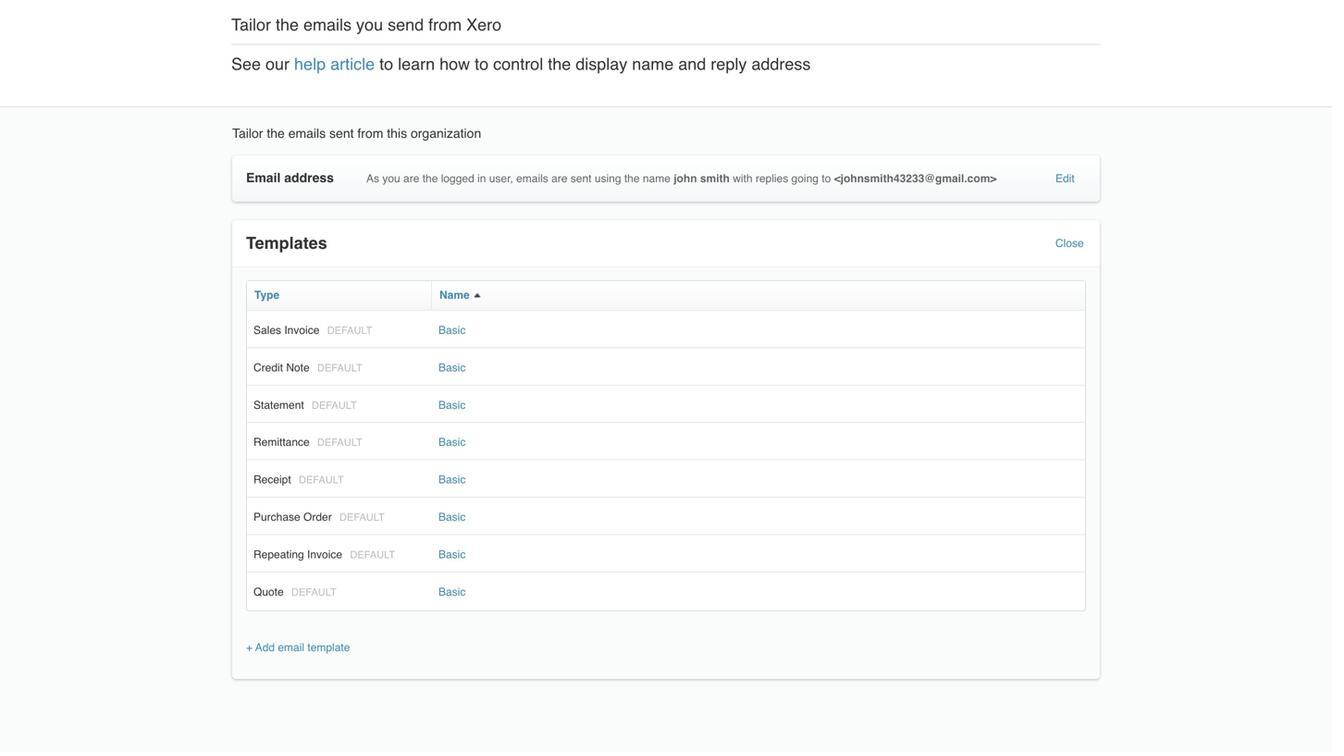 Task type: locate. For each thing, give the bounding box(es) containing it.
tailor the emails you send from xero
[[231, 15, 502, 34]]

to right how
[[475, 55, 489, 74]]

3 basic link from the top
[[439, 399, 466, 412]]

as
[[366, 172, 379, 185]]

emails for sent
[[288, 126, 326, 141]]

1 horizontal spatial to
[[475, 55, 489, 74]]

basic
[[439, 324, 466, 337], [439, 361, 466, 374], [439, 399, 466, 412], [439, 436, 466, 449], [439, 473, 466, 486], [439, 511, 466, 524], [439, 548, 466, 561], [439, 585, 466, 598]]

and
[[678, 55, 706, 74]]

john
[[674, 172, 697, 185]]

1 vertical spatial from
[[357, 126, 383, 141]]

0 vertical spatial from
[[428, 15, 462, 34]]

7 basic from the top
[[439, 548, 466, 561]]

default
[[327, 325, 372, 336], [317, 362, 362, 374], [312, 399, 357, 411], [317, 437, 362, 448], [299, 474, 344, 486], [340, 512, 385, 523], [350, 549, 395, 561], [291, 586, 337, 598]]

the
[[276, 15, 299, 34], [548, 55, 571, 74], [267, 126, 285, 141], [423, 172, 438, 185], [624, 172, 640, 185]]

send
[[388, 15, 424, 34]]

our
[[266, 55, 290, 74]]

0 vertical spatial name
[[632, 55, 674, 74]]

add
[[255, 641, 275, 654]]

address right the reply
[[752, 55, 811, 74]]

1 horizontal spatial are
[[552, 172, 568, 185]]

1 vertical spatial tailor
[[232, 126, 263, 141]]

4 basic link from the top
[[439, 436, 466, 449]]

you left send
[[356, 15, 383, 34]]

invoice
[[284, 324, 320, 337], [307, 548, 342, 561]]

basic link for credit note
[[439, 361, 466, 374]]

emails right "user,"
[[516, 172, 548, 185]]

default inside repeating invoice default
[[350, 549, 395, 561]]

emails
[[303, 15, 352, 34], [288, 126, 326, 141], [516, 172, 548, 185]]

basic for sales invoice
[[439, 324, 466, 337]]

are
[[403, 172, 419, 185], [552, 172, 568, 185]]

6 basic from the top
[[439, 511, 466, 524]]

the up email at the left of page
[[267, 126, 285, 141]]

basic link for purchase order
[[439, 511, 466, 524]]

tailor the emails sent from this organization
[[232, 126, 481, 141]]

credit
[[253, 361, 283, 374]]

tailor up email at the left of page
[[232, 126, 263, 141]]

with
[[733, 172, 753, 185]]

tailor up see
[[231, 15, 271, 34]]

8 basic from the top
[[439, 585, 466, 598]]

6 basic link from the top
[[439, 511, 466, 524]]

invoice right sales
[[284, 324, 320, 337]]

0 vertical spatial tailor
[[231, 15, 271, 34]]

default right note
[[317, 362, 362, 374]]

to right the going
[[822, 172, 831, 185]]

1 vertical spatial invoice
[[307, 548, 342, 561]]

you
[[356, 15, 383, 34], [382, 172, 400, 185]]

0 horizontal spatial address
[[284, 170, 334, 185]]

basic link
[[439, 324, 466, 337], [439, 361, 466, 374], [439, 399, 466, 412], [439, 436, 466, 449], [439, 473, 466, 486], [439, 511, 466, 524], [439, 548, 466, 561], [439, 585, 466, 598]]

quote default
[[253, 585, 337, 598]]

0 vertical spatial sent
[[329, 126, 354, 141]]

you right as
[[382, 172, 400, 185]]

basic link for remittance
[[439, 436, 466, 449]]

0 vertical spatial emails
[[303, 15, 352, 34]]

1 horizontal spatial from
[[428, 15, 462, 34]]

to
[[379, 55, 393, 74], [475, 55, 489, 74], [822, 172, 831, 185]]

name left and at the top right of page
[[632, 55, 674, 74]]

invoice for sales
[[284, 324, 320, 337]]

2 basic link from the top
[[439, 361, 466, 374]]

basic for credit note
[[439, 361, 466, 374]]

default inside sales invoice default
[[327, 325, 372, 336]]

tailor
[[231, 15, 271, 34], [232, 126, 263, 141]]

3 basic from the top
[[439, 399, 466, 412]]

2 basic from the top
[[439, 361, 466, 374]]

default up credit note default
[[327, 325, 372, 336]]

7 basic link from the top
[[439, 548, 466, 561]]

sent left using
[[571, 172, 592, 185]]

+ add email template button
[[246, 641, 350, 654]]

tailor for tailor the emails sent from this organization
[[232, 126, 263, 141]]

invoice for repeating
[[307, 548, 342, 561]]

statement
[[253, 399, 304, 412]]

1 vertical spatial address
[[284, 170, 334, 185]]

edit button
[[1056, 172, 1075, 185]]

note
[[286, 361, 310, 374]]

name
[[439, 289, 470, 302]]

receipt default
[[253, 473, 344, 486]]

how
[[440, 55, 470, 74]]

2 horizontal spatial to
[[822, 172, 831, 185]]

invoice down "purchase order default"
[[307, 548, 342, 561]]

0 horizontal spatial are
[[403, 172, 419, 185]]

default inside credit note default
[[317, 362, 362, 374]]

default down statement default
[[317, 437, 362, 448]]

1 horizontal spatial address
[[752, 55, 811, 74]]

address right email at the left of page
[[284, 170, 334, 185]]

basic for statement
[[439, 399, 466, 412]]

templates
[[246, 234, 327, 253]]

default up the remittance default
[[312, 399, 357, 411]]

default down repeating invoice default
[[291, 586, 337, 598]]

from left this
[[357, 126, 383, 141]]

basic link for repeating invoice
[[439, 548, 466, 561]]

5 basic from the top
[[439, 473, 466, 486]]

1 basic link from the top
[[439, 324, 466, 337]]

default down "purchase order default"
[[350, 549, 395, 561]]

sent left this
[[329, 126, 354, 141]]

from
[[428, 15, 462, 34], [357, 126, 383, 141]]

default inside "purchase order default"
[[340, 512, 385, 523]]

to left learn
[[379, 55, 393, 74]]

2 vertical spatial emails
[[516, 172, 548, 185]]

email
[[278, 641, 304, 654]]

+
[[246, 641, 253, 654]]

name
[[632, 55, 674, 74], [643, 172, 671, 185]]

from left "xero" on the top of page
[[428, 15, 462, 34]]

default up "purchase order default"
[[299, 474, 344, 486]]

basic link for statement
[[439, 399, 466, 412]]

remittance
[[253, 436, 310, 449]]

basic for repeating invoice
[[439, 548, 466, 561]]

the right using
[[624, 172, 640, 185]]

emails up help article link
[[303, 15, 352, 34]]

logged
[[441, 172, 474, 185]]

repeating
[[253, 548, 304, 561]]

in
[[477, 172, 486, 185]]

email address
[[246, 170, 334, 185]]

5 basic link from the top
[[439, 473, 466, 486]]

4 basic from the top
[[439, 436, 466, 449]]

+ add email template
[[246, 641, 350, 654]]

default inside the remittance default
[[317, 437, 362, 448]]

basic for receipt
[[439, 473, 466, 486]]

as you are the logged in user, emails are sent using the name john smith with replies going to <johnsmith43233@gmail.com>
[[366, 172, 997, 185]]

receipt
[[253, 473, 291, 486]]

order
[[303, 511, 332, 524]]

name link
[[439, 289, 470, 302]]

are left using
[[552, 172, 568, 185]]

are right as
[[403, 172, 419, 185]]

emails for you
[[303, 15, 352, 34]]

8 basic link from the top
[[439, 585, 466, 598]]

0 vertical spatial invoice
[[284, 324, 320, 337]]

sent
[[329, 126, 354, 141], [571, 172, 592, 185]]

1 vertical spatial emails
[[288, 126, 326, 141]]

1 vertical spatial sent
[[571, 172, 592, 185]]

close button
[[1056, 237, 1084, 250]]

control
[[493, 55, 543, 74]]

2 are from the left
[[552, 172, 568, 185]]

this
[[387, 126, 407, 141]]

default right order
[[340, 512, 385, 523]]

default inside statement default
[[312, 399, 357, 411]]

emails up email address
[[288, 126, 326, 141]]

address
[[752, 55, 811, 74], [284, 170, 334, 185]]

1 basic from the top
[[439, 324, 466, 337]]

name left john
[[643, 172, 671, 185]]

replies
[[756, 172, 788, 185]]



Task type: describe. For each thing, give the bounding box(es) containing it.
display
[[576, 55, 628, 74]]

the left logged
[[423, 172, 438, 185]]

reply
[[711, 55, 747, 74]]

1 vertical spatial you
[[382, 172, 400, 185]]

1 are from the left
[[403, 172, 419, 185]]

help article link
[[294, 55, 375, 74]]

default inside "receipt default"
[[299, 474, 344, 486]]

default inside quote default
[[291, 586, 337, 598]]

tailor for tailor the emails you send from xero
[[231, 15, 271, 34]]

email
[[246, 170, 281, 185]]

basic for purchase order
[[439, 511, 466, 524]]

xero
[[466, 15, 502, 34]]

0 horizontal spatial sent
[[329, 126, 354, 141]]

the right control
[[548, 55, 571, 74]]

purchase
[[253, 511, 300, 524]]

statement default
[[253, 399, 357, 412]]

article
[[330, 55, 375, 74]]

going
[[792, 172, 819, 185]]

type
[[254, 289, 280, 302]]

purchase order default
[[253, 511, 385, 524]]

<johnsmith43233@gmail.com>
[[834, 172, 997, 185]]

sales
[[253, 324, 281, 337]]

repeating invoice default
[[253, 548, 395, 561]]

basic for quote
[[439, 585, 466, 598]]

basic link for quote
[[439, 585, 466, 598]]

0 horizontal spatial to
[[379, 55, 393, 74]]

see
[[231, 55, 261, 74]]

help
[[294, 55, 326, 74]]

type link
[[254, 289, 280, 302]]

the up our
[[276, 15, 299, 34]]

user,
[[489, 172, 513, 185]]

0 vertical spatial you
[[356, 15, 383, 34]]

see our help article to learn how to control the display name and reply address
[[231, 55, 811, 74]]

credit note default
[[253, 361, 362, 374]]

smith
[[700, 172, 730, 185]]

close
[[1056, 237, 1084, 250]]

0 vertical spatial address
[[752, 55, 811, 74]]

using
[[595, 172, 621, 185]]

1 horizontal spatial sent
[[571, 172, 592, 185]]

basic for remittance
[[439, 436, 466, 449]]

edit
[[1056, 172, 1075, 185]]

sales invoice default
[[253, 324, 372, 337]]

learn
[[398, 55, 435, 74]]

0 horizontal spatial from
[[357, 126, 383, 141]]

quote
[[253, 585, 284, 598]]

basic link for receipt
[[439, 473, 466, 486]]

template
[[308, 641, 350, 654]]

basic link for sales invoice
[[439, 324, 466, 337]]

remittance default
[[253, 436, 362, 449]]

organization
[[411, 126, 481, 141]]

1 vertical spatial name
[[643, 172, 671, 185]]



Task type: vqa. For each thing, say whether or not it's contained in the screenshot.
5th Basic from the bottom
yes



